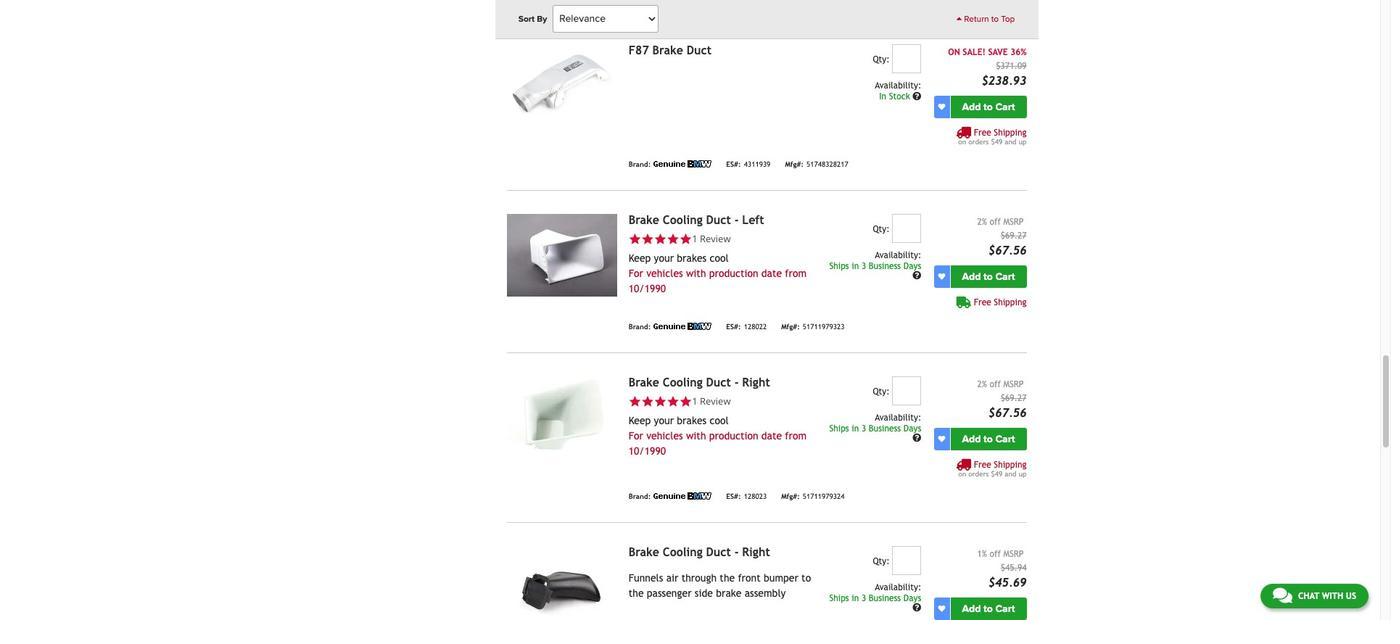 Task type: vqa. For each thing, say whether or not it's contained in the screenshot.
the topmost 1 Review
yes



Task type: locate. For each thing, give the bounding box(es) containing it.
keep
[[629, 253, 651, 264], [629, 415, 651, 427]]

2 vertical spatial free
[[974, 460, 991, 470]]

vehicles
[[646, 268, 683, 279], [646, 430, 683, 442]]

es#: left 128022
[[726, 323, 741, 331]]

3 add to cart from the top
[[962, 433, 1015, 445]]

0 vertical spatial $69.27
[[1001, 230, 1027, 241]]

right up front
[[742, 545, 770, 559]]

on sale!                         save 36% $371.09 $238.93
[[948, 47, 1027, 88]]

0 vertical spatial free shipping on orders $49 and up
[[958, 127, 1027, 146]]

$45.94
[[1001, 563, 1027, 573]]

mfg#:
[[785, 161, 804, 169], [781, 323, 800, 331], [781, 493, 800, 501]]

genuine bmw - corporate logo image left es#: 128022
[[654, 323, 712, 330]]

0 vertical spatial ships in 3 business days
[[829, 261, 921, 271]]

funnels
[[629, 572, 663, 584]]

duct for in stock
[[687, 43, 712, 57]]

$49
[[991, 138, 1003, 146], [991, 470, 1003, 478]]

brakes
[[677, 253, 707, 264], [677, 415, 707, 427]]

0 vertical spatial brand:
[[629, 161, 651, 169]]

1 vertical spatial $67.56
[[988, 406, 1027, 420]]

2 right from the top
[[742, 545, 770, 559]]

1 question circle image from the top
[[913, 92, 921, 101]]

1 vertical spatial days
[[904, 423, 921, 434]]

0 vertical spatial $49
[[991, 138, 1003, 146]]

1 vertical spatial for
[[629, 430, 643, 442]]

brake cooling duct - right link
[[629, 376, 770, 389], [629, 545, 770, 559]]

side
[[695, 587, 713, 599]]

2 vertical spatial ships in 3 business days
[[829, 593, 921, 603]]

1 $69.27 from the top
[[1001, 230, 1027, 241]]

0 vertical spatial business
[[869, 261, 901, 271]]

$69.27 for brake cooling duct - left
[[1001, 230, 1027, 241]]

1 vertical spatial genuine bmw - corporate logo image
[[654, 323, 712, 330]]

cooling
[[663, 213, 703, 227], [663, 376, 703, 389], [663, 545, 703, 559]]

cooling for 128022
[[663, 213, 703, 227]]

$67.56 for right
[[988, 406, 1027, 420]]

1 for from the top
[[629, 268, 643, 279]]

2 from from the top
[[785, 430, 807, 442]]

genuine bmw - corporate logo image up brake cooling duct - left link in the top of the page
[[654, 160, 712, 167]]

orders
[[968, 138, 989, 146], [968, 470, 989, 478]]

days for brake cooling duct - right
[[904, 423, 921, 434]]

3 for left
[[862, 261, 866, 271]]

add to cart for 2nd add to cart button from the bottom of the page
[[962, 433, 1015, 445]]

keep for brake cooling duct - right
[[629, 415, 651, 427]]

2 vertical spatial 3
[[862, 593, 866, 603]]

ships for left
[[829, 261, 849, 271]]

0 vertical spatial days
[[904, 261, 921, 271]]

business for left
[[869, 261, 901, 271]]

duct left the left
[[706, 213, 731, 227]]

f87 brake duct
[[629, 43, 712, 57]]

mfg#: 51711979324
[[781, 493, 845, 501]]

1 vertical spatial brake cooling duct - right
[[629, 545, 770, 559]]

f87
[[629, 43, 649, 57]]

keep your brakes cool for vehicles with production date from 10/1990 for right
[[629, 415, 807, 457]]

128023
[[744, 493, 767, 501]]

2 msrp from the top
[[1004, 379, 1024, 389]]

1 vertical spatial cool
[[710, 415, 729, 427]]

1 add to wish list image from the top
[[938, 273, 946, 280]]

production for right
[[709, 430, 758, 442]]

add to cart button
[[951, 96, 1027, 118], [951, 265, 1027, 288], [951, 428, 1027, 450], [951, 597, 1027, 620]]

1 free from the top
[[974, 127, 991, 138]]

1 ships in 3 business days from the top
[[829, 261, 921, 271]]

2 cooling from the top
[[663, 376, 703, 389]]

- up front
[[735, 545, 739, 559]]

$67.56
[[988, 244, 1027, 257], [988, 406, 1027, 420]]

2 2% from the top
[[977, 379, 987, 389]]

1 horizontal spatial the
[[720, 572, 735, 584]]

2 - from the top
[[735, 376, 739, 389]]

duct for ships in 3 business days
[[706, 545, 731, 559]]

date up 128023
[[761, 430, 782, 442]]

from
[[785, 268, 807, 279], [785, 430, 807, 442]]

2% off msrp $69.27 $67.56 for brake cooling duct - left
[[977, 217, 1027, 257]]

0 vertical spatial production
[[709, 268, 758, 279]]

1 on from the top
[[958, 138, 966, 146]]

2 keep your brakes cool for vehicles with production date from 10/1990 from the top
[[629, 415, 807, 457]]

through
[[682, 572, 717, 584]]

off for right
[[990, 379, 1001, 389]]

business for right
[[869, 423, 901, 434]]

with for left
[[686, 268, 706, 279]]

free
[[974, 127, 991, 138], [974, 297, 991, 307], [974, 460, 991, 470]]

None number field
[[892, 44, 921, 73], [892, 214, 921, 243], [892, 376, 921, 405], [892, 546, 921, 575], [892, 44, 921, 73], [892, 214, 921, 243], [892, 376, 921, 405], [892, 546, 921, 575]]

1 up from the top
[[1019, 138, 1027, 146]]

2 brake cooling duct - right from the top
[[629, 545, 770, 559]]

2 vertical spatial brand:
[[629, 493, 651, 501]]

2 up from the top
[[1019, 470, 1027, 478]]

0 vertical spatial 1 review
[[692, 232, 731, 245]]

genuine bmw - corporate logo image for brake cooling duct - right
[[654, 492, 712, 500]]

your for brake cooling duct - right
[[654, 415, 674, 427]]

0 horizontal spatial the
[[629, 587, 644, 599]]

es#: for right
[[726, 493, 741, 501]]

0 vertical spatial -
[[735, 213, 739, 227]]

10/1990 for brake cooling duct - left
[[629, 283, 666, 295]]

10/1990
[[629, 283, 666, 295], [629, 446, 666, 457]]

return to top link
[[957, 12, 1015, 25]]

0 vertical spatial the
[[720, 572, 735, 584]]

brake
[[653, 43, 683, 57], [629, 213, 659, 227], [629, 376, 659, 389], [629, 545, 659, 559]]

2 for from the top
[[629, 430, 643, 442]]

add to wish list image for left
[[938, 273, 946, 280]]

duct
[[687, 43, 712, 57], [706, 213, 731, 227], [706, 376, 731, 389], [706, 545, 731, 559]]

brake cooling duct - right link for funnels air through the front bumper to the passenger side brake assembly
[[629, 545, 770, 559]]

$69.27
[[1001, 230, 1027, 241], [1001, 393, 1027, 403]]

1 brake cooling duct - right link from the top
[[629, 376, 770, 389]]

add to wish list image
[[938, 103, 946, 110], [938, 605, 946, 612]]

production
[[709, 268, 758, 279], [709, 430, 758, 442]]

1 vertical spatial cooling
[[663, 376, 703, 389]]

1 vertical spatial shipping
[[994, 297, 1027, 307]]

1 in from the top
[[852, 261, 859, 271]]

1
[[692, 232, 698, 245], [692, 394, 698, 407]]

1 3 from the top
[[862, 261, 866, 271]]

1 vertical spatial off
[[990, 379, 1001, 389]]

3 ships from the top
[[829, 593, 849, 603]]

genuine bmw - corporate logo image
[[654, 160, 712, 167], [654, 323, 712, 330], [654, 492, 712, 500]]

1 $67.56 from the top
[[988, 244, 1027, 257]]

brake cooling duct - right
[[629, 376, 770, 389], [629, 545, 770, 559]]

1 vertical spatial from
[[785, 430, 807, 442]]

from up mfg#: 51711979324
[[785, 430, 807, 442]]

1 1 review from the top
[[692, 232, 731, 245]]

0 vertical spatial cool
[[710, 253, 729, 264]]

2 in from the top
[[852, 423, 859, 434]]

0 vertical spatial cooling
[[663, 213, 703, 227]]

0 vertical spatial free
[[974, 127, 991, 138]]

2 brakes from the top
[[677, 415, 707, 427]]

1 vertical spatial brake cooling duct - right link
[[629, 545, 770, 559]]

1 off from the top
[[990, 217, 1001, 227]]

0 vertical spatial for
[[629, 268, 643, 279]]

the
[[720, 572, 735, 584], [629, 587, 644, 599]]

2 ships from the top
[[829, 423, 849, 434]]

msrp for right
[[1004, 379, 1024, 389]]

to for fourth add to cart button from the bottom of the page
[[984, 101, 993, 113]]

1 vertical spatial ships in 3 business days
[[829, 423, 921, 434]]

1 vertical spatial add to wish list image
[[938, 605, 946, 612]]

right
[[742, 376, 770, 389], [742, 545, 770, 559]]

duct right f87
[[687, 43, 712, 57]]

1 free shipping on orders $49 and up from the top
[[958, 127, 1027, 146]]

keep for brake cooling duct - left
[[629, 253, 651, 264]]

2 10/1990 from the top
[[629, 446, 666, 457]]

brake cooling duct - left link
[[629, 213, 764, 227]]

1 vertical spatial your
[[654, 415, 674, 427]]

ships in 3 business days
[[829, 261, 921, 271], [829, 423, 921, 434], [829, 593, 921, 603]]

1 vehicles from the top
[[646, 268, 683, 279]]

1 10/1990 from the top
[[629, 283, 666, 295]]

1 production from the top
[[709, 268, 758, 279]]

add to cart for 4th add to cart button
[[962, 603, 1015, 615]]

1 review link
[[629, 232, 816, 245], [692, 232, 731, 245], [629, 394, 816, 408], [692, 394, 731, 408]]

2 off from the top
[[990, 379, 1001, 389]]

1 vertical spatial ships
[[829, 423, 849, 434]]

2 cool from the top
[[710, 415, 729, 427]]

1 vertical spatial 10/1990
[[629, 446, 666, 457]]

sale!
[[963, 47, 986, 57]]

in
[[852, 261, 859, 271], [852, 423, 859, 434], [852, 593, 859, 603]]

1 vertical spatial on
[[958, 470, 966, 478]]

0 vertical spatial brake cooling duct - right
[[629, 376, 770, 389]]

cool
[[710, 253, 729, 264], [710, 415, 729, 427]]

ships for right
[[829, 423, 849, 434]]

1 vertical spatial question circle image
[[913, 604, 921, 612]]

1 right from the top
[[742, 376, 770, 389]]

brake
[[716, 587, 742, 599]]

1 cooling from the top
[[663, 213, 703, 227]]

question circle image
[[913, 92, 921, 101], [913, 271, 921, 280]]

brake cooling duct - right for funnels air through the front bumper to the passenger side brake assembly
[[629, 545, 770, 559]]

3 days from the top
[[904, 593, 921, 603]]

3 cooling from the top
[[663, 545, 703, 559]]

shipping
[[994, 127, 1027, 138], [994, 297, 1027, 307], [994, 460, 1027, 470]]

1 availability: from the top
[[875, 80, 921, 90]]

2 brake cooling duct - right link from the top
[[629, 545, 770, 559]]

1 vertical spatial date
[[761, 430, 782, 442]]

and
[[1005, 138, 1017, 146], [1005, 470, 1017, 478]]

10/1990 for brake cooling duct - right
[[629, 446, 666, 457]]

2 vehicles from the top
[[646, 430, 683, 442]]

2 vertical spatial business
[[869, 593, 901, 603]]

1 vertical spatial orders
[[968, 470, 989, 478]]

your
[[654, 253, 674, 264], [654, 415, 674, 427]]

2 es#: from the top
[[726, 323, 741, 331]]

1 your from the top
[[654, 253, 674, 264]]

brake cooling duct - left
[[629, 213, 764, 227]]

1 add to cart from the top
[[962, 101, 1015, 113]]

1 vertical spatial 3
[[862, 423, 866, 434]]

4311939
[[744, 161, 771, 169]]

vehicles for brake cooling duct - right
[[646, 430, 683, 442]]

0 vertical spatial question circle image
[[913, 92, 921, 101]]

off
[[990, 217, 1001, 227], [990, 379, 1001, 389], [990, 549, 1001, 559]]

mfg#: left 51711979324
[[781, 493, 800, 501]]

in for brake cooling duct - right
[[852, 423, 859, 434]]

0 vertical spatial right
[[742, 376, 770, 389]]

to for 2nd add to cart button from the bottom of the page
[[984, 433, 993, 445]]

1 vertical spatial vehicles
[[646, 430, 683, 442]]

0 vertical spatial add to wish list image
[[938, 273, 946, 280]]

- left the left
[[735, 213, 739, 227]]

0 vertical spatial question circle image
[[913, 434, 921, 443]]

in
[[879, 91, 886, 101]]

mfg#: left 51711979323
[[781, 323, 800, 331]]

2 vertical spatial -
[[735, 545, 739, 559]]

2 production from the top
[[709, 430, 758, 442]]

return
[[964, 14, 989, 24]]

add to wish list image
[[938, 273, 946, 280], [938, 435, 946, 443]]

2 days from the top
[[904, 423, 921, 434]]

1 brakes from the top
[[677, 253, 707, 264]]

128022
[[744, 323, 767, 331]]

2 1 review from the top
[[692, 394, 731, 407]]

2 vertical spatial in
[[852, 593, 859, 603]]

3 es#: from the top
[[726, 493, 741, 501]]

2 question circle image from the top
[[913, 271, 921, 280]]

0 vertical spatial 2%
[[977, 217, 987, 227]]

1 review for left
[[692, 232, 731, 245]]

es#128023 - 51711979324 - brake cooling duct - right - keep your brakes cool - genuine bmw - bmw image
[[507, 376, 617, 459]]

es#: left 128023
[[726, 493, 741, 501]]

date
[[761, 268, 782, 279], [761, 430, 782, 442]]

right down 128022
[[742, 376, 770, 389]]

1 keep your brakes cool for vehicles with production date from 10/1990 from the top
[[629, 253, 807, 295]]

0 vertical spatial from
[[785, 268, 807, 279]]

-
[[735, 213, 739, 227], [735, 376, 739, 389], [735, 545, 739, 559]]

duct up through
[[706, 545, 731, 559]]

1 review
[[692, 232, 731, 245], [692, 394, 731, 407]]

1 vertical spatial add to wish list image
[[938, 435, 946, 443]]

from up "mfg#: 51711979323"
[[785, 268, 807, 279]]

1 vertical spatial $49
[[991, 470, 1003, 478]]

2 vertical spatial mfg#:
[[781, 493, 800, 501]]

up
[[1019, 138, 1027, 146], [1019, 470, 1027, 478]]

- down es#: 128022
[[735, 376, 739, 389]]

2 review from the top
[[700, 394, 731, 407]]

genuine bmw - corporate logo image left es#: 128023
[[654, 492, 712, 500]]

brakes for right
[[677, 415, 707, 427]]

0 vertical spatial vehicles
[[646, 268, 683, 279]]

1 vertical spatial 2% off msrp $69.27 $67.56
[[977, 379, 1027, 420]]

for
[[629, 268, 643, 279], [629, 430, 643, 442]]

business
[[869, 261, 901, 271], [869, 423, 901, 434], [869, 593, 901, 603]]

3 msrp from the top
[[1004, 549, 1024, 559]]

2 keep from the top
[[629, 415, 651, 427]]

3 business from the top
[[869, 593, 901, 603]]

1 vertical spatial free
[[974, 297, 991, 307]]

brand:
[[629, 161, 651, 169], [629, 323, 651, 331], [629, 493, 651, 501]]

1 vertical spatial msrp
[[1004, 379, 1024, 389]]

2 3 from the top
[[862, 423, 866, 434]]

1 vertical spatial question circle image
[[913, 271, 921, 280]]

es#: left 4311939
[[726, 161, 741, 169]]

1 - from the top
[[735, 213, 739, 227]]

3 genuine bmw - corporate logo image from the top
[[654, 492, 712, 500]]

$45.69
[[988, 576, 1027, 590]]

0 vertical spatial $67.56
[[988, 244, 1027, 257]]

$371.09
[[996, 61, 1027, 71]]

with
[[686, 268, 706, 279], [686, 430, 706, 442], [1322, 591, 1343, 601]]

1 vertical spatial 1 review
[[692, 394, 731, 407]]

2 on from the top
[[958, 470, 966, 478]]

0 vertical spatial and
[[1005, 138, 1017, 146]]

cart
[[996, 101, 1015, 113], [996, 270, 1015, 283], [996, 433, 1015, 445], [996, 603, 1015, 615]]

1 msrp from the top
[[1004, 217, 1024, 227]]

1 1 from the top
[[692, 232, 698, 245]]

0 vertical spatial add to wish list image
[[938, 103, 946, 110]]

star image
[[629, 233, 641, 245], [667, 233, 679, 245], [679, 233, 692, 245], [641, 395, 654, 408], [679, 395, 692, 408]]

51711979323
[[803, 323, 845, 331]]

date up 128022
[[761, 268, 782, 279]]

1 cool from the top
[[710, 253, 729, 264]]

0 vertical spatial off
[[990, 217, 1001, 227]]

2 vertical spatial msrp
[[1004, 549, 1024, 559]]

star image
[[641, 233, 654, 245], [654, 233, 667, 245], [629, 395, 641, 408], [654, 395, 667, 408], [667, 395, 679, 408]]

3 off from the top
[[990, 549, 1001, 559]]

2%
[[977, 217, 987, 227], [977, 379, 987, 389]]

0 vertical spatial keep
[[629, 253, 651, 264]]

0 vertical spatial up
[[1019, 138, 1027, 146]]

0 vertical spatial brakes
[[677, 253, 707, 264]]

2 vertical spatial es#:
[[726, 493, 741, 501]]

the down funnels
[[629, 587, 644, 599]]

- for 128023
[[735, 376, 739, 389]]

1 vertical spatial $69.27
[[1001, 393, 1027, 403]]

2 add to wish list image from the top
[[938, 605, 946, 612]]

1 vertical spatial up
[[1019, 470, 1027, 478]]

1 vertical spatial mfg#:
[[781, 323, 800, 331]]

qty:
[[873, 54, 890, 64], [873, 224, 890, 234], [873, 386, 890, 397], [873, 556, 890, 566]]

add to cart
[[962, 101, 1015, 113], [962, 270, 1015, 283], [962, 433, 1015, 445], [962, 603, 1015, 615]]

2% off msrp $69.27 $67.56
[[977, 217, 1027, 257], [977, 379, 1027, 420]]

chat with us
[[1298, 591, 1356, 601]]

keep your brakes cool for vehicles with production date from 10/1990 down brake cooling duct - left link in the top of the page
[[629, 253, 807, 295]]

availability:
[[875, 80, 921, 90], [875, 250, 921, 260], [875, 413, 921, 423], [875, 582, 921, 592]]

1 es#: from the top
[[726, 161, 741, 169]]

1 vertical spatial brakes
[[677, 415, 707, 427]]

2 vertical spatial genuine bmw - corporate logo image
[[654, 492, 712, 500]]

2 2% off msrp $69.27 $67.56 from the top
[[977, 379, 1027, 420]]

mfg#: left 51748328217
[[785, 161, 804, 169]]

1 shipping from the top
[[994, 127, 1027, 138]]

1 cart from the top
[[996, 101, 1015, 113]]

msrp
[[1004, 217, 1024, 227], [1004, 379, 1024, 389], [1004, 549, 1024, 559]]

es#128022 - 51711979323 - brake cooling duct - left - keep your brakes cool - genuine bmw - bmw image
[[507, 214, 617, 296]]

keep your brakes cool for vehicles with production date from 10/1990 up es#: 128023
[[629, 415, 807, 457]]

1 vertical spatial review
[[700, 394, 731, 407]]

0 vertical spatial review
[[700, 232, 731, 245]]

add to cart for second add to cart button from the top of the page
[[962, 270, 1015, 283]]

2 $67.56 from the top
[[988, 406, 1027, 420]]

1 business from the top
[[869, 261, 901, 271]]

stock
[[889, 91, 910, 101]]

question circle image
[[913, 434, 921, 443], [913, 604, 921, 612]]

4 cart from the top
[[996, 603, 1015, 615]]

es#:
[[726, 161, 741, 169], [726, 323, 741, 331], [726, 493, 741, 501]]

2 vertical spatial days
[[904, 593, 921, 603]]

1 vertical spatial right
[[742, 545, 770, 559]]

1 vertical spatial 1
[[692, 394, 698, 407]]

3 shipping from the top
[[994, 460, 1027, 470]]

2 date from the top
[[761, 430, 782, 442]]

0 vertical spatial genuine bmw - corporate logo image
[[654, 160, 712, 167]]

your for brake cooling duct - left
[[654, 253, 674, 264]]

duct down es#: 128022
[[706, 376, 731, 389]]

es#: for left
[[726, 323, 741, 331]]

the up brake
[[720, 572, 735, 584]]

duct for 128022
[[706, 213, 731, 227]]

0 vertical spatial on
[[958, 138, 966, 146]]

1 vertical spatial business
[[869, 423, 901, 434]]

1% off msrp $45.94 $45.69
[[977, 549, 1027, 590]]

free shipping on orders $49 and up
[[958, 127, 1027, 146], [958, 460, 1027, 478]]

production up es#: 128022
[[709, 268, 758, 279]]

1 vertical spatial brand:
[[629, 323, 651, 331]]

0 vertical spatial msrp
[[1004, 217, 1024, 227]]

1 vertical spatial keep
[[629, 415, 651, 427]]

$67.56 for left
[[988, 244, 1027, 257]]

1 vertical spatial in
[[852, 423, 859, 434]]

0 vertical spatial 2% off msrp $69.27 $67.56
[[977, 217, 1027, 257]]

2 ships in 3 business days from the top
[[829, 423, 921, 434]]

2 vertical spatial ships
[[829, 593, 849, 603]]

1 vertical spatial with
[[686, 430, 706, 442]]

brake cooling duct - right link for keep your brakes cool
[[629, 376, 770, 389]]

1 2% off msrp $69.27 $67.56 from the top
[[977, 217, 1027, 257]]

brake for 128023
[[629, 376, 659, 389]]

1 for right
[[692, 394, 698, 407]]

2 $49 from the top
[[991, 470, 1003, 478]]

2 vertical spatial off
[[990, 549, 1001, 559]]

production up es#: 128023
[[709, 430, 758, 442]]

1 vertical spatial -
[[735, 376, 739, 389]]

msrp inside 1% off msrp $45.94 $45.69
[[1004, 549, 1024, 559]]

to
[[991, 14, 999, 24], [984, 101, 993, 113], [984, 270, 993, 283], [984, 433, 993, 445], [802, 572, 811, 584], [984, 603, 993, 615]]

2 vertical spatial cooling
[[663, 545, 703, 559]]

chat
[[1298, 591, 1320, 601]]

$69.27 for brake cooling duct - right
[[1001, 393, 1027, 403]]

2 your from the top
[[654, 415, 674, 427]]

0 vertical spatial 3
[[862, 261, 866, 271]]

from for brake cooling duct - right
[[785, 430, 807, 442]]

on
[[958, 138, 966, 146], [958, 470, 966, 478]]

0 vertical spatial date
[[761, 268, 782, 279]]

1 vertical spatial and
[[1005, 470, 1017, 478]]

1 from from the top
[[785, 268, 807, 279]]



Task type: describe. For each thing, give the bounding box(es) containing it.
4 qty: from the top
[[873, 556, 890, 566]]

3 for right
[[862, 423, 866, 434]]

f87 brake duct link
[[629, 43, 712, 57]]

top
[[1001, 14, 1015, 24]]

add to cart for fourth add to cart button from the bottom of the page
[[962, 101, 1015, 113]]

brand: for brake cooling duct - left
[[629, 323, 651, 331]]

2 and from the top
[[1005, 470, 1017, 478]]

2 shipping from the top
[[994, 297, 1027, 307]]

1 for left
[[692, 232, 698, 245]]

2 cart from the top
[[996, 270, 1015, 283]]

3 availability: from the top
[[875, 413, 921, 423]]

3 cart from the top
[[996, 433, 1015, 445]]

msrp for left
[[1004, 217, 1024, 227]]

4 add to cart button from the top
[[951, 597, 1027, 620]]

1 orders from the top
[[968, 138, 989, 146]]

1 question circle image from the top
[[913, 434, 921, 443]]

in for brake cooling duct - left
[[852, 261, 859, 271]]

mfg#: for brake cooling duct - left
[[781, 323, 800, 331]]

question circle image for in stock
[[913, 92, 921, 101]]

2 vertical spatial with
[[1322, 591, 1343, 601]]

2 free shipping on orders $49 and up from the top
[[958, 460, 1027, 478]]

right for keep your brakes cool
[[742, 376, 770, 389]]

- for ships in 3 business days
[[735, 545, 739, 559]]

51711979324
[[803, 493, 845, 501]]

right for funnels air through the front bumper to the passenger side brake assembly
[[742, 545, 770, 559]]

date for brake cooling duct - right
[[761, 430, 782, 442]]

es#: 128023
[[726, 493, 767, 501]]

$238.93
[[982, 74, 1027, 88]]

days for brake cooling duct - left
[[904, 261, 921, 271]]

36%
[[1011, 47, 1027, 57]]

add to wish list image for fourth add to cart button from the bottom of the page
[[938, 103, 946, 110]]

duct for 128023
[[706, 376, 731, 389]]

51748328217
[[807, 161, 848, 169]]

1 vertical spatial the
[[629, 587, 644, 599]]

funnels air through the front bumper to the passenger side brake assembly
[[629, 572, 811, 599]]

from for brake cooling duct - left
[[785, 268, 807, 279]]

3 qty: from the top
[[873, 386, 890, 397]]

1 $49 from the top
[[991, 138, 1003, 146]]

cool for right
[[710, 415, 729, 427]]

cooling for ships in 3 business days
[[663, 545, 703, 559]]

off for left
[[990, 217, 1001, 227]]

for for brake cooling duct - left
[[629, 268, 643, 279]]

brakes for left
[[677, 253, 707, 264]]

es#4311939 - 51748328217 - f87 brake duct  - genuine bmw - bmw image
[[507, 44, 617, 127]]

by
[[537, 14, 547, 24]]

0 vertical spatial mfg#:
[[785, 161, 804, 169]]

add to wish list image for right
[[938, 435, 946, 443]]

2 add from the top
[[962, 270, 981, 283]]

1 add from the top
[[962, 101, 981, 113]]

3 in from the top
[[852, 593, 859, 603]]

off inside 1% off msrp $45.94 $45.69
[[990, 549, 1001, 559]]

with for right
[[686, 430, 706, 442]]

sort by
[[518, 14, 547, 24]]

free shipping
[[974, 297, 1027, 307]]

production for left
[[709, 268, 758, 279]]

genuine bmw - corporate logo image for brake cooling duct - left
[[654, 323, 712, 330]]

es#: 128022
[[726, 323, 767, 331]]

front
[[738, 572, 761, 584]]

caret up image
[[957, 15, 962, 23]]

3 add to cart button from the top
[[951, 428, 1027, 450]]

left
[[742, 213, 764, 227]]

add to wish list image for 4th add to cart button
[[938, 605, 946, 612]]

cool for left
[[710, 253, 729, 264]]

comments image
[[1273, 587, 1292, 604]]

brake for ships in 3 business days
[[629, 545, 659, 559]]

3 free from the top
[[974, 460, 991, 470]]

passenger
[[647, 587, 692, 599]]

1 add to cart button from the top
[[951, 96, 1027, 118]]

return to top
[[962, 14, 1015, 24]]

for for brake cooling duct - right
[[629, 430, 643, 442]]

1 brand: from the top
[[629, 161, 651, 169]]

mfg#: for brake cooling duct - right
[[781, 493, 800, 501]]

brake for 128022
[[629, 213, 659, 227]]

us
[[1346, 591, 1356, 601]]

assembly
[[745, 587, 786, 599]]

1 and from the top
[[1005, 138, 1017, 146]]

review for left
[[700, 232, 731, 245]]

bumper
[[764, 572, 799, 584]]

brand: for brake cooling duct - right
[[629, 493, 651, 501]]

keep your brakes cool for vehicles with production date from 10/1990 for left
[[629, 253, 807, 295]]

4 availability: from the top
[[875, 582, 921, 592]]

sort
[[518, 14, 535, 24]]

2 availability: from the top
[[875, 250, 921, 260]]

3 3 from the top
[[862, 593, 866, 603]]

2% off msrp $69.27 $67.56 for brake cooling duct - right
[[977, 379, 1027, 420]]

1 review for right
[[692, 394, 731, 407]]

es#: 4311939
[[726, 161, 771, 169]]

vehicles for brake cooling duct - left
[[646, 268, 683, 279]]

1 genuine bmw - corporate logo image from the top
[[654, 160, 712, 167]]

2 question circle image from the top
[[913, 604, 921, 612]]

to for second add to cart button from the top of the page
[[984, 270, 993, 283]]

question circle image for ships in 3 business days
[[913, 271, 921, 280]]

2% for brake cooling duct - right
[[977, 379, 987, 389]]

on
[[948, 47, 960, 57]]

- for 128022
[[735, 213, 739, 227]]

ships in 3 business days for brake cooling duct - left
[[829, 261, 921, 271]]

1 qty: from the top
[[873, 54, 890, 64]]

air
[[666, 572, 679, 584]]

es#75038 - 51118044702 - brake cooling duct - right - funnels air through the front bumper to the passenger side brake assembly - genuine bmw - bmw image
[[507, 546, 617, 620]]

2 add to cart button from the top
[[951, 265, 1027, 288]]

chat with us link
[[1261, 584, 1369, 609]]

date for brake cooling duct - left
[[761, 268, 782, 279]]

2 free from the top
[[974, 297, 991, 307]]

3 ships in 3 business days from the top
[[829, 593, 921, 603]]

2 qty: from the top
[[873, 224, 890, 234]]

cooling for 128023
[[663, 376, 703, 389]]

ships in 3 business days for brake cooling duct - right
[[829, 423, 921, 434]]

review for right
[[700, 394, 731, 407]]

4 add from the top
[[962, 603, 981, 615]]

2 orders from the top
[[968, 470, 989, 478]]

mfg#: 51748328217
[[785, 161, 848, 169]]

3 add from the top
[[962, 433, 981, 445]]

save
[[988, 47, 1008, 57]]

to for 4th add to cart button
[[984, 603, 993, 615]]

1%
[[977, 549, 987, 559]]

in stock
[[879, 91, 913, 101]]

brake cooling duct - right for keep your brakes cool
[[629, 376, 770, 389]]

2% for brake cooling duct - left
[[977, 217, 987, 227]]

to inside funnels air through the front bumper to the passenger side brake assembly
[[802, 572, 811, 584]]

mfg#: 51711979323
[[781, 323, 845, 331]]



